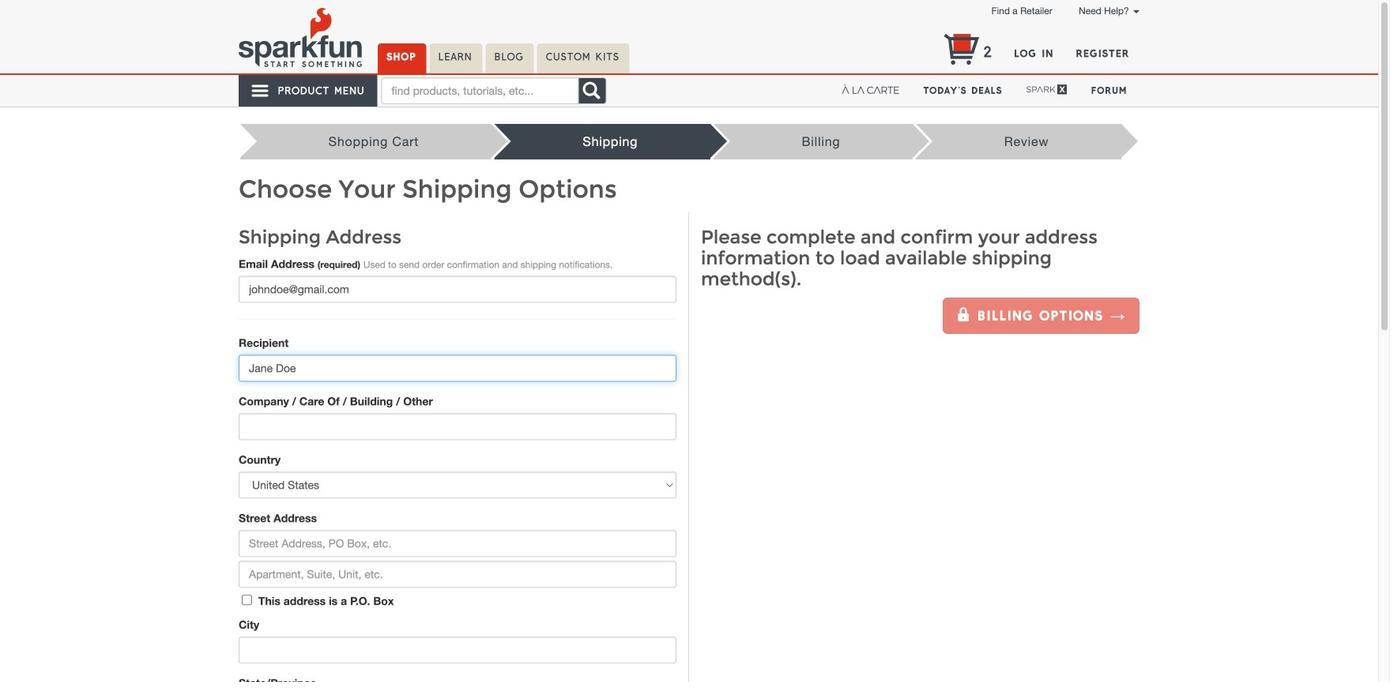 Task type: vqa. For each thing, say whether or not it's contained in the screenshot.
middle 2 link
no



Task type: locate. For each thing, give the bounding box(es) containing it.
lock image
[[957, 308, 972, 322]]

checkout progress element
[[239, 124, 1123, 160]]

None text field
[[239, 414, 677, 441]]

None text field
[[239, 637, 677, 664]]

Apartment, Suite, Unit, etc. text field
[[239, 562, 677, 588]]

Street Address, PO Box, etc. text field
[[239, 531, 677, 558]]

None checkbox
[[242, 596, 252, 606]]

Jane Doe text field
[[239, 355, 677, 382]]



Task type: describe. For each thing, give the bounding box(es) containing it.
find products, tutorials, etc... text field
[[381, 77, 579, 104]]

hamburger image
[[251, 81, 271, 100]]

jane@example.com email field
[[239, 276, 677, 303]]



